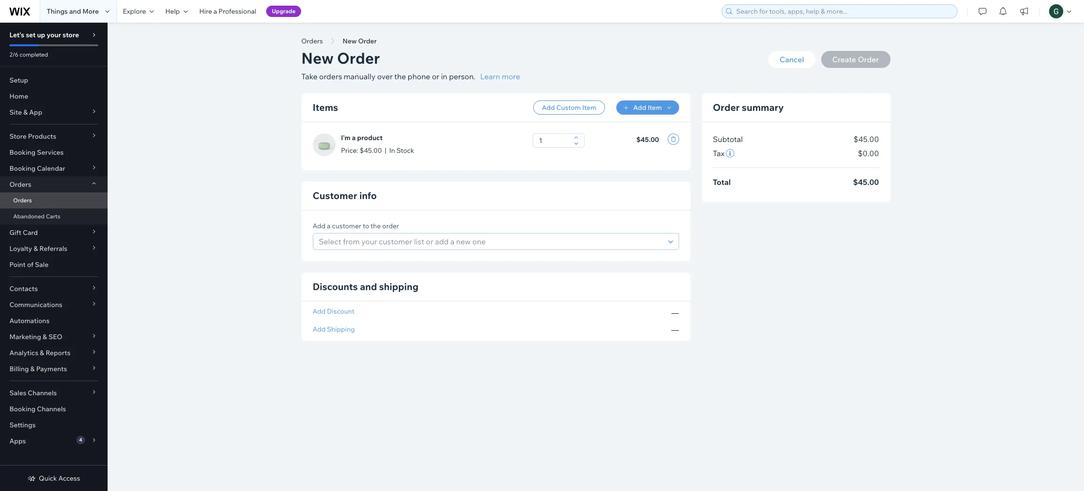 Task type: describe. For each thing, give the bounding box(es) containing it.
add a customer to the order
[[313, 222, 399, 230]]

new order button
[[338, 34, 381, 48]]

to
[[363, 222, 369, 230]]

2 vertical spatial order
[[713, 101, 740, 113]]

referrals
[[39, 245, 67, 253]]

settings link
[[0, 417, 108, 433]]

$45.00 up $0.00
[[854, 135, 879, 144]]

upgrade
[[272, 8, 296, 15]]

in
[[389, 146, 395, 155]]

channels for booking channels
[[37, 405, 66, 414]]

booking services
[[9, 148, 64, 157]]

quick
[[39, 474, 57, 483]]

shipping
[[379, 281, 419, 293]]

sale
[[35, 261, 49, 269]]

manually
[[344, 72, 376, 81]]

$45.00 down add item button
[[637, 135, 659, 144]]

booking for booking channels
[[9, 405, 35, 414]]

billing & payments button
[[0, 361, 108, 377]]

add item
[[633, 103, 662, 112]]

& for loyalty
[[34, 245, 38, 253]]

billing & payments
[[9, 365, 67, 373]]

cancel button
[[768, 51, 815, 68]]

marketing
[[9, 333, 41, 341]]

2/6
[[9, 51, 18, 58]]

apps
[[9, 437, 26, 446]]

services
[[37, 148, 64, 157]]

2/6 completed
[[9, 51, 48, 58]]

abandoned carts
[[13, 213, 60, 220]]

order for new order
[[358, 37, 377, 45]]

person.
[[449, 72, 476, 81]]

communications
[[9, 301, 62, 309]]

add item button
[[616, 101, 679, 115]]

discounts and shipping
[[313, 281, 419, 293]]

cancel
[[780, 55, 804, 64]]

add for add custom item
[[542, 103, 555, 112]]

channels for sales channels
[[28, 389, 57, 397]]

order for new order take orders manually over the phone or in person. learn more
[[337, 49, 380, 68]]

orders for orders dropdown button
[[9, 180, 31, 189]]

1 item from the left
[[582, 103, 597, 112]]

access
[[58, 474, 80, 483]]

product
[[357, 134, 383, 142]]

i'm a product price: $45.00 | in stock
[[341, 134, 414, 155]]

the inside new order take orders manually over the phone or in person. learn more
[[394, 72, 406, 81]]

contacts button
[[0, 281, 108, 297]]

Search for tools, apps, help & more... field
[[734, 5, 954, 18]]

add discount
[[313, 307, 355, 316]]

$45.00 inside i'm a product price: $45.00 | in stock
[[360, 146, 382, 155]]

customer
[[313, 190, 357, 202]]

total
[[713, 177, 731, 187]]

booking channels link
[[0, 401, 108, 417]]

add shipping button
[[313, 325, 355, 334]]

booking services link
[[0, 144, 108, 160]]

or
[[432, 72, 439, 81]]

quick access button
[[28, 474, 80, 483]]

i'm
[[341, 134, 351, 142]]

things
[[47, 7, 68, 16]]

& for billing
[[30, 365, 35, 373]]

learn more link
[[480, 71, 520, 82]]

items
[[313, 101, 338, 113]]

& for analytics
[[40, 349, 44, 357]]

site & app
[[9, 108, 42, 117]]

abandoned carts link
[[0, 209, 108, 225]]

booking calendar
[[9, 164, 65, 173]]

automations
[[9, 317, 50, 325]]

store
[[63, 31, 79, 39]]

add custom item button
[[533, 101, 605, 115]]

sidebar element
[[0, 23, 108, 491]]

new for new order take orders manually over the phone or in person. learn more
[[301, 49, 334, 68]]

communications button
[[0, 297, 108, 313]]

gift card button
[[0, 225, 108, 241]]

add shipping
[[313, 325, 355, 334]]

up
[[37, 31, 45, 39]]

reports
[[46, 349, 70, 357]]

— for add shipping
[[671, 325, 679, 335]]

orders button
[[0, 177, 108, 193]]

site
[[9, 108, 22, 117]]

orders
[[319, 72, 342, 81]]

carts
[[46, 213, 60, 220]]

store products button
[[0, 128, 108, 144]]

let's set up your store
[[9, 31, 79, 39]]

add for add shipping
[[313, 325, 326, 334]]

booking calendar button
[[0, 160, 108, 177]]

and for more
[[69, 7, 81, 16]]

in
[[441, 72, 447, 81]]



Task type: locate. For each thing, give the bounding box(es) containing it.
orders link
[[0, 193, 108, 209]]

1 vertical spatial order
[[337, 49, 380, 68]]

the right the to
[[371, 222, 381, 230]]

booking inside popup button
[[9, 164, 35, 173]]

1 vertical spatial a
[[352, 134, 356, 142]]

help button
[[160, 0, 194, 23]]

$45.00
[[854, 135, 879, 144], [637, 135, 659, 144], [360, 146, 382, 155], [853, 177, 879, 187]]

set
[[26, 31, 36, 39]]

stock
[[397, 146, 414, 155]]

analytics & reports
[[9, 349, 70, 357]]

1 vertical spatial —
[[671, 325, 679, 335]]

0 horizontal spatial the
[[371, 222, 381, 230]]

a for product
[[352, 134, 356, 142]]

orders for orders button in the left top of the page
[[301, 37, 323, 45]]

a inside i'm a product price: $45.00 | in stock
[[352, 134, 356, 142]]

app
[[29, 108, 42, 117]]

point
[[9, 261, 26, 269]]

& inside popup button
[[43, 333, 47, 341]]

4
[[79, 437, 82, 443]]

new up manually
[[343, 37, 357, 45]]

store
[[9, 132, 26, 141]]

2 booking from the top
[[9, 164, 35, 173]]

products
[[28, 132, 56, 141]]

add
[[542, 103, 555, 112], [633, 103, 646, 112], [313, 222, 326, 230], [313, 307, 326, 316], [313, 325, 326, 334]]

sales
[[9, 389, 26, 397]]

2 — from the top
[[671, 325, 679, 335]]

price:
[[341, 146, 358, 155]]

hire a professional link
[[194, 0, 262, 23]]

2 vertical spatial a
[[327, 222, 331, 230]]

0 horizontal spatial new
[[301, 49, 334, 68]]

and left more
[[69, 7, 81, 16]]

& left seo
[[43, 333, 47, 341]]

order up subtotal
[[713, 101, 740, 113]]

orders down 'booking calendar'
[[9, 180, 31, 189]]

payments
[[36, 365, 67, 373]]

2 vertical spatial booking
[[9, 405, 35, 414]]

a right hire
[[214, 7, 217, 16]]

order
[[358, 37, 377, 45], [337, 49, 380, 68], [713, 101, 740, 113]]

$0.00
[[858, 149, 879, 158]]

marketing & seo
[[9, 333, 62, 341]]

take
[[301, 72, 318, 81]]

0 vertical spatial and
[[69, 7, 81, 16]]

& left the reports
[[40, 349, 44, 357]]

3 booking from the top
[[9, 405, 35, 414]]

0 vertical spatial order
[[358, 37, 377, 45]]

billing
[[9, 365, 29, 373]]

add for add discount
[[313, 307, 326, 316]]

home
[[9, 92, 28, 101]]

a right i'm
[[352, 134, 356, 142]]

new inside new order take orders manually over the phone or in person. learn more
[[301, 49, 334, 68]]

automations link
[[0, 313, 108, 329]]

and left shipping at the bottom left of the page
[[360, 281, 377, 293]]

1 horizontal spatial a
[[327, 222, 331, 230]]

setup
[[9, 76, 28, 84]]

booking up settings
[[9, 405, 35, 414]]

1 vertical spatial booking
[[9, 164, 35, 173]]

0 vertical spatial channels
[[28, 389, 57, 397]]

0 vertical spatial the
[[394, 72, 406, 81]]

subtotal
[[713, 135, 743, 144]]

booking for booking services
[[9, 148, 35, 157]]

$45.00 down product
[[360, 146, 382, 155]]

things and more
[[47, 7, 99, 16]]

orders up abandoned
[[13, 197, 32, 204]]

channels
[[28, 389, 57, 397], [37, 405, 66, 414]]

& right the billing
[[30, 365, 35, 373]]

add for add a customer to the order
[[313, 222, 326, 230]]

add for add item
[[633, 103, 646, 112]]

explore
[[123, 7, 146, 16]]

orders button
[[297, 34, 328, 48]]

2 vertical spatial orders
[[13, 197, 32, 204]]

$45.00 down $0.00
[[853, 177, 879, 187]]

analytics
[[9, 349, 38, 357]]

booking
[[9, 148, 35, 157], [9, 164, 35, 173], [9, 405, 35, 414]]

1 booking from the top
[[9, 148, 35, 157]]

order up manually
[[358, 37, 377, 45]]

1 vertical spatial channels
[[37, 405, 66, 414]]

and
[[69, 7, 81, 16], [360, 281, 377, 293]]

None text field
[[536, 134, 571, 147]]

0 vertical spatial orders
[[301, 37, 323, 45]]

point of sale link
[[0, 257, 108, 273]]

let's
[[9, 31, 24, 39]]

order inside new order button
[[358, 37, 377, 45]]

0 horizontal spatial item
[[582, 103, 597, 112]]

upgrade button
[[266, 6, 301, 17]]

booking for booking calendar
[[9, 164, 35, 173]]

1 vertical spatial the
[[371, 222, 381, 230]]

phone
[[408, 72, 430, 81]]

discounts
[[313, 281, 358, 293]]

Select from your customer list or add a new one field
[[316, 234, 665, 250]]

site & app button
[[0, 104, 108, 120]]

sales channels button
[[0, 385, 108, 401]]

1 horizontal spatial and
[[360, 281, 377, 293]]

sales channels
[[9, 389, 57, 397]]

learn
[[480, 72, 500, 81]]

custom
[[556, 103, 581, 112]]

new for new order
[[343, 37, 357, 45]]

0 horizontal spatial a
[[214, 7, 217, 16]]

channels up booking channels
[[28, 389, 57, 397]]

booking down store on the top left of the page
[[9, 148, 35, 157]]

calendar
[[37, 164, 65, 173]]

store products
[[9, 132, 56, 141]]

new order take orders manually over the phone or in person. learn more
[[301, 49, 520, 81]]

a for customer
[[327, 222, 331, 230]]

new down orders button in the left top of the page
[[301, 49, 334, 68]]

& right 'site'
[[23, 108, 28, 117]]

1 vertical spatial and
[[360, 281, 377, 293]]

orders inside button
[[301, 37, 323, 45]]

0 horizontal spatial and
[[69, 7, 81, 16]]

order inside new order take orders manually over the phone or in person. learn more
[[337, 49, 380, 68]]

hire a professional
[[199, 7, 256, 16]]

setup link
[[0, 72, 108, 88]]

and for shipping
[[360, 281, 377, 293]]

discount
[[327, 307, 355, 316]]

channels inside dropdown button
[[28, 389, 57, 397]]

gift
[[9, 228, 21, 237]]

summary
[[742, 101, 784, 113]]

0 vertical spatial new
[[343, 37, 357, 45]]

a left customer
[[327, 222, 331, 230]]

orders up take
[[301, 37, 323, 45]]

order down "new order"
[[337, 49, 380, 68]]

the right over
[[394, 72, 406, 81]]

1 horizontal spatial the
[[394, 72, 406, 81]]

a for professional
[[214, 7, 217, 16]]

0 vertical spatial —
[[671, 308, 679, 318]]

help
[[165, 7, 180, 16]]

booking down booking services
[[9, 164, 35, 173]]

new order
[[343, 37, 377, 45]]

card
[[23, 228, 38, 237]]

booking channels
[[9, 405, 66, 414]]

add discount button
[[313, 307, 355, 316]]

0 vertical spatial a
[[214, 7, 217, 16]]

the
[[394, 72, 406, 81], [371, 222, 381, 230]]

more
[[502, 72, 520, 81]]

more
[[83, 7, 99, 16]]

2 item from the left
[[648, 103, 662, 112]]

order
[[382, 222, 399, 230]]

1 — from the top
[[671, 308, 679, 318]]

1 vertical spatial new
[[301, 49, 334, 68]]

1 vertical spatial orders
[[9, 180, 31, 189]]

0 vertical spatial booking
[[9, 148, 35, 157]]

shipping
[[327, 325, 355, 334]]

orders inside dropdown button
[[9, 180, 31, 189]]

channels down sales channels dropdown button
[[37, 405, 66, 414]]

& for site
[[23, 108, 28, 117]]

|
[[385, 146, 386, 155]]

& right "loyalty"
[[34, 245, 38, 253]]

— for add discount
[[671, 308, 679, 318]]

customer info
[[313, 190, 377, 202]]

item
[[582, 103, 597, 112], [648, 103, 662, 112]]

new inside button
[[343, 37, 357, 45]]

& for marketing
[[43, 333, 47, 341]]

settings
[[9, 421, 36, 430]]

your
[[47, 31, 61, 39]]

2 horizontal spatial a
[[352, 134, 356, 142]]

& inside "popup button"
[[23, 108, 28, 117]]

contacts
[[9, 285, 38, 293]]

1 horizontal spatial new
[[343, 37, 357, 45]]

orders for orders link
[[13, 197, 32, 204]]

hire
[[199, 7, 212, 16]]

loyalty & referrals button
[[0, 241, 108, 257]]

1 horizontal spatial item
[[648, 103, 662, 112]]

info
[[359, 190, 377, 202]]

of
[[27, 261, 33, 269]]

analytics & reports button
[[0, 345, 108, 361]]



Task type: vqa. For each thing, say whether or not it's contained in the screenshot.
rightmost Item
yes



